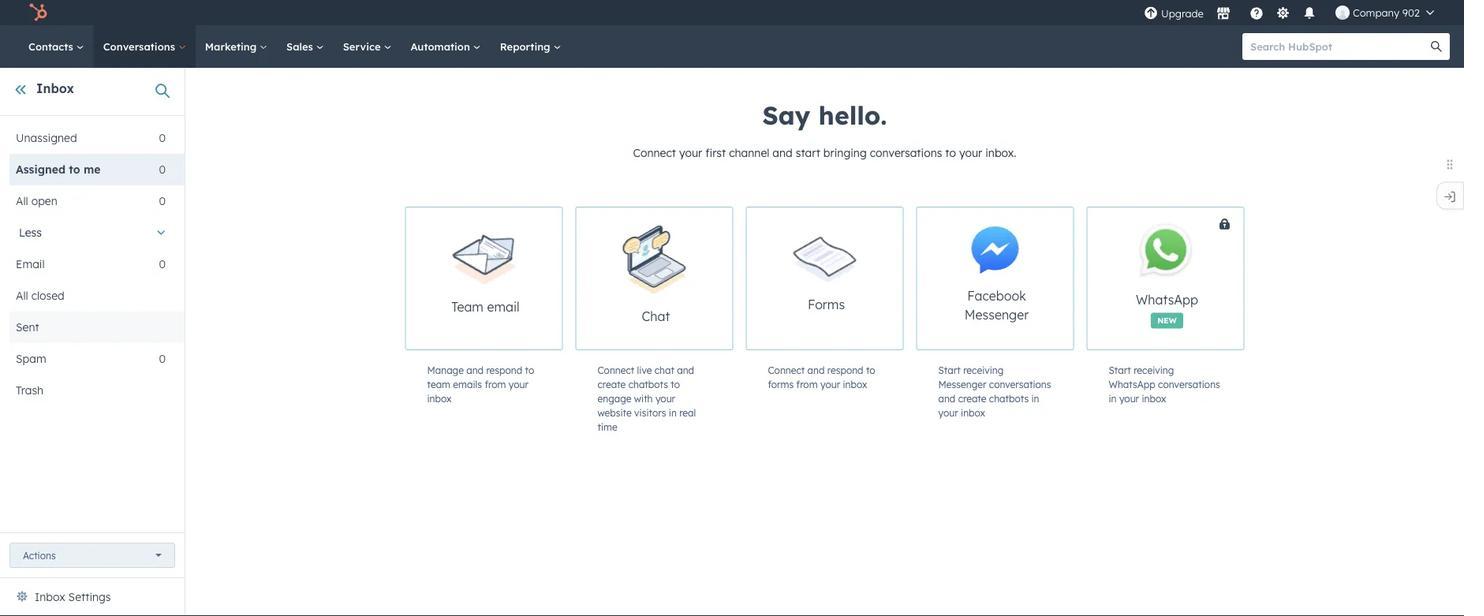 Task type: locate. For each thing, give the bounding box(es) containing it.
marketing
[[205, 40, 260, 53]]

say hello.
[[763, 99, 887, 131]]

me
[[84, 163, 101, 176]]

start for start receiving messenger conversations and create chatbots in your inbox
[[938, 364, 961, 376]]

0 horizontal spatial start
[[938, 364, 961, 376]]

1 vertical spatial chatbots
[[989, 393, 1029, 404]]

2 horizontal spatial conversations
[[1158, 378, 1220, 390]]

1 start from the left
[[938, 364, 961, 376]]

help button
[[1243, 0, 1270, 25]]

hubspot image
[[28, 3, 47, 22]]

hello.
[[819, 99, 887, 131]]

respond
[[486, 364, 522, 376], [827, 364, 864, 376]]

0 horizontal spatial create
[[598, 378, 626, 390]]

connect up forms
[[768, 364, 805, 376]]

manage and respond to team emails from your inbox
[[427, 364, 534, 404]]

start receiving whatsapp conversations in your inbox
[[1109, 364, 1220, 404]]

and
[[773, 146, 793, 160], [466, 364, 484, 376], [677, 364, 694, 376], [808, 364, 825, 376], [938, 393, 956, 404]]

menu
[[1142, 0, 1445, 25]]

connect your first channel and start bringing conversations to your inbox.
[[633, 146, 1017, 160]]

2 start from the left
[[1109, 364, 1131, 376]]

respond down forms in the right of the page
[[827, 364, 864, 376]]

service link
[[333, 25, 401, 68]]

0
[[159, 131, 166, 145], [159, 163, 166, 176], [159, 194, 166, 208], [159, 257, 166, 271], [159, 352, 166, 366]]

inbox settings link
[[35, 588, 111, 607]]

whatsapp
[[1136, 292, 1198, 307], [1109, 378, 1156, 390]]

all inside "button"
[[16, 289, 28, 303]]

whatsapp new
[[1136, 292, 1198, 325]]

all open
[[16, 194, 57, 208]]

messenger
[[965, 307, 1029, 323], [938, 378, 987, 390]]

company 902 button
[[1326, 0, 1444, 25]]

0 horizontal spatial in
[[669, 407, 677, 419]]

1 horizontal spatial create
[[958, 393, 987, 404]]

inbox settings
[[35, 590, 111, 604]]

0 vertical spatial inbox
[[36, 80, 74, 96]]

1 from from the left
[[485, 378, 506, 390]]

0 vertical spatial create
[[598, 378, 626, 390]]

all left closed
[[16, 289, 28, 303]]

from inside connect and respond to forms from your inbox
[[797, 378, 818, 390]]

connect up engage
[[598, 364, 635, 376]]

from
[[485, 378, 506, 390], [797, 378, 818, 390]]

in inside the connect live chat and create chatbots to engage with your website visitors in real time
[[669, 407, 677, 419]]

all left open
[[16, 194, 28, 208]]

receiving down facebook messenger
[[963, 364, 1004, 376]]

trash
[[16, 383, 44, 397]]

Facebook Messenger checkbox
[[916, 207, 1074, 350]]

company 902
[[1353, 6, 1420, 19]]

first
[[706, 146, 726, 160]]

1 horizontal spatial start
[[1109, 364, 1131, 376]]

inbox
[[36, 80, 74, 96], [35, 590, 65, 604]]

conversations inside start receiving whatsapp conversations in your inbox
[[1158, 378, 1220, 390]]

new
[[1158, 315, 1177, 325]]

start receiving messenger conversations and create chatbots in your inbox
[[938, 364, 1051, 419]]

your inside start receiving whatsapp conversations in your inbox
[[1119, 393, 1139, 404]]

create
[[598, 378, 626, 390], [958, 393, 987, 404]]

respond right manage
[[486, 364, 522, 376]]

hubspot link
[[19, 3, 59, 22]]

inbox
[[843, 378, 867, 390], [427, 393, 452, 404], [1142, 393, 1166, 404], [961, 407, 985, 419]]

connect inside the connect live chat and create chatbots to engage with your website visitors in real time
[[598, 364, 635, 376]]

all closed button
[[9, 280, 166, 312]]

help image
[[1250, 7, 1264, 21]]

1 horizontal spatial receiving
[[1134, 364, 1174, 376]]

from right forms
[[797, 378, 818, 390]]

team
[[452, 299, 484, 314]]

0 vertical spatial messenger
[[965, 307, 1029, 323]]

notifications image
[[1302, 7, 1317, 21]]

connect
[[633, 146, 676, 160], [598, 364, 635, 376], [768, 364, 805, 376]]

in
[[1032, 393, 1039, 404], [1109, 393, 1117, 404], [669, 407, 677, 419]]

connect inside connect and respond to forms from your inbox
[[768, 364, 805, 376]]

receiving down new
[[1134, 364, 1174, 376]]

Forms checkbox
[[746, 207, 904, 350]]

connect for chat
[[598, 364, 635, 376]]

your inside connect and respond to forms from your inbox
[[820, 378, 840, 390]]

receiving inside start receiving messenger conversations and create chatbots in your inbox
[[963, 364, 1004, 376]]

from inside manage and respond to team emails from your inbox
[[485, 378, 506, 390]]

marketplaces button
[[1207, 0, 1240, 25]]

less
[[19, 226, 42, 239]]

0 horizontal spatial from
[[485, 378, 506, 390]]

1 vertical spatial inbox
[[35, 590, 65, 604]]

0 vertical spatial all
[[16, 194, 28, 208]]

engage
[[598, 393, 632, 404]]

settings link
[[1273, 4, 1293, 21]]

open
[[31, 194, 57, 208]]

actions button
[[9, 543, 175, 568]]

from right the emails
[[485, 378, 506, 390]]

inbox left settings
[[35, 590, 65, 604]]

team email
[[452, 299, 520, 314]]

1 respond from the left
[[486, 364, 522, 376]]

2 from from the left
[[797, 378, 818, 390]]

5 0 from the top
[[159, 352, 166, 366]]

automation link
[[401, 25, 491, 68]]

menu containing company 902
[[1142, 0, 1445, 25]]

2 respond from the left
[[827, 364, 864, 376]]

1 vertical spatial create
[[958, 393, 987, 404]]

1 vertical spatial messenger
[[938, 378, 987, 390]]

website
[[598, 407, 632, 419]]

2 0 from the top
[[159, 163, 166, 176]]

to
[[945, 146, 956, 160], [69, 163, 80, 176], [525, 364, 534, 376], [866, 364, 875, 376], [671, 378, 680, 390]]

1 vertical spatial whatsapp
[[1109, 378, 1156, 390]]

0 horizontal spatial respond
[[486, 364, 522, 376]]

connect live chat and create chatbots to engage with your website visitors in real time
[[598, 364, 696, 433]]

Search HubSpot search field
[[1243, 33, 1436, 60]]

1 receiving from the left
[[963, 364, 1004, 376]]

inbox inside start receiving whatsapp conversations in your inbox
[[1142, 393, 1166, 404]]

and inside manage and respond to team emails from your inbox
[[466, 364, 484, 376]]

1 all from the top
[[16, 194, 28, 208]]

contacts
[[28, 40, 76, 53]]

receiving
[[963, 364, 1004, 376], [1134, 364, 1174, 376]]

with
[[634, 393, 653, 404]]

and inside start receiving messenger conversations and create chatbots in your inbox
[[938, 393, 956, 404]]

sales link
[[277, 25, 333, 68]]

1 horizontal spatial from
[[797, 378, 818, 390]]

settings
[[68, 590, 111, 604]]

settings image
[[1276, 7, 1290, 21]]

1 horizontal spatial chatbots
[[989, 393, 1029, 404]]

all for all closed
[[16, 289, 28, 303]]

in inside start receiving whatsapp conversations in your inbox
[[1109, 393, 1117, 404]]

conversations inside start receiving messenger conversations and create chatbots in your inbox
[[989, 378, 1051, 390]]

2 all from the top
[[16, 289, 28, 303]]

receiving inside start receiving whatsapp conversations in your inbox
[[1134, 364, 1174, 376]]

2 horizontal spatial in
[[1109, 393, 1117, 404]]

receiving for whatsapp
[[1134, 364, 1174, 376]]

0 horizontal spatial receiving
[[963, 364, 1004, 376]]

upgrade
[[1161, 7, 1204, 20]]

all
[[16, 194, 28, 208], [16, 289, 28, 303]]

actions
[[23, 550, 56, 561]]

0 vertical spatial whatsapp
[[1136, 292, 1198, 307]]

start
[[938, 364, 961, 376], [1109, 364, 1131, 376]]

trash button
[[9, 375, 166, 406]]

company
[[1353, 6, 1400, 19]]

inbox down "contacts" 'link'
[[36, 80, 74, 96]]

manage
[[427, 364, 464, 376]]

4 0 from the top
[[159, 257, 166, 271]]

0 vertical spatial chatbots
[[629, 378, 668, 390]]

whatsapp inside option
[[1136, 292, 1198, 307]]

receiving for messenger
[[963, 364, 1004, 376]]

and inside connect and respond to forms from your inbox
[[808, 364, 825, 376]]

bringing
[[824, 146, 867, 160]]

your
[[679, 146, 702, 160], [959, 146, 983, 160], [509, 378, 529, 390], [820, 378, 840, 390], [656, 393, 675, 404], [1119, 393, 1139, 404], [938, 407, 958, 419]]

chatbots
[[629, 378, 668, 390], [989, 393, 1029, 404]]

start inside start receiving messenger conversations and create chatbots in your inbox
[[938, 364, 961, 376]]

respond inside connect and respond to forms from your inbox
[[827, 364, 864, 376]]

conversations
[[870, 146, 942, 160], [989, 378, 1051, 390], [1158, 378, 1220, 390]]

spam
[[16, 352, 46, 366]]

None checkbox
[[1087, 207, 1303, 350]]

say
[[763, 99, 811, 131]]

1 horizontal spatial conversations
[[989, 378, 1051, 390]]

connect left 'first'
[[633, 146, 676, 160]]

1 vertical spatial all
[[16, 289, 28, 303]]

sales
[[286, 40, 316, 53]]

0 horizontal spatial chatbots
[[629, 378, 668, 390]]

to inside connect and respond to forms from your inbox
[[866, 364, 875, 376]]

1 horizontal spatial respond
[[827, 364, 864, 376]]

chat
[[642, 308, 670, 324]]

messenger inside start receiving messenger conversations and create chatbots in your inbox
[[938, 378, 987, 390]]

team
[[427, 378, 451, 390]]

1 horizontal spatial in
[[1032, 393, 1039, 404]]

notifications button
[[1296, 0, 1323, 25]]

unassigned
[[16, 131, 77, 145]]

start inside start receiving whatsapp conversations in your inbox
[[1109, 364, 1131, 376]]

in inside start receiving messenger conversations and create chatbots in your inbox
[[1032, 393, 1039, 404]]

your inside start receiving messenger conversations and create chatbots in your inbox
[[938, 407, 958, 419]]

3 0 from the top
[[159, 194, 166, 208]]

conversations for start receiving whatsapp conversations in your inbox
[[1158, 378, 1220, 390]]

2 receiving from the left
[[1134, 364, 1174, 376]]

upgrade image
[[1144, 7, 1158, 21]]

1 0 from the top
[[159, 131, 166, 145]]

respond inside manage and respond to team emails from your inbox
[[486, 364, 522, 376]]

marketing link
[[196, 25, 277, 68]]

search button
[[1423, 33, 1450, 60]]

assigned to me
[[16, 163, 101, 176]]



Task type: vqa. For each thing, say whether or not it's contained in the screenshot.
'Marketplaces' popup button in the top of the page
yes



Task type: describe. For each thing, give the bounding box(es) containing it.
none checkbox containing whatsapp
[[1087, 207, 1303, 350]]

email
[[16, 257, 45, 271]]

inbox for inbox settings
[[35, 590, 65, 604]]

conversations for start receiving messenger conversations and create chatbots in your inbox
[[989, 378, 1051, 390]]

channel
[[729, 146, 770, 160]]

respond for forms
[[827, 364, 864, 376]]

assigned
[[16, 163, 65, 176]]

email
[[487, 299, 520, 314]]

forms
[[808, 297, 845, 313]]

sent
[[16, 320, 39, 334]]

inbox.
[[986, 146, 1017, 160]]

time
[[598, 421, 618, 433]]

0 for all open
[[159, 194, 166, 208]]

chatbots inside the connect live chat and create chatbots to engage with your website visitors in real time
[[629, 378, 668, 390]]

reporting link
[[491, 25, 571, 68]]

contacts link
[[19, 25, 94, 68]]

all for all open
[[16, 194, 28, 208]]

0 horizontal spatial conversations
[[870, 146, 942, 160]]

start
[[796, 146, 820, 160]]

reporting
[[500, 40, 553, 53]]

Chat checkbox
[[576, 207, 733, 350]]

Team email checkbox
[[405, 207, 563, 350]]

to inside manage and respond to team emails from your inbox
[[525, 364, 534, 376]]

create inside start receiving messenger conversations and create chatbots in your inbox
[[958, 393, 987, 404]]

inbox for inbox
[[36, 80, 74, 96]]

902
[[1403, 6, 1420, 19]]

conversations
[[103, 40, 178, 53]]

0 for assigned to me
[[159, 163, 166, 176]]

inbox inside connect and respond to forms from your inbox
[[843, 378, 867, 390]]

forms
[[768, 378, 794, 390]]

connect and respond to forms from your inbox
[[768, 364, 875, 390]]

visitors
[[634, 407, 666, 419]]

marketplaces image
[[1217, 7, 1231, 21]]

sent button
[[9, 312, 166, 343]]

0 for unassigned
[[159, 131, 166, 145]]

live
[[637, 364, 652, 376]]

your inside the connect live chat and create chatbots to engage with your website visitors in real time
[[656, 393, 675, 404]]

inbox inside start receiving messenger conversations and create chatbots in your inbox
[[961, 407, 985, 419]]

conversations link
[[94, 25, 196, 68]]

emails
[[453, 378, 482, 390]]

real
[[679, 407, 696, 419]]

closed
[[31, 289, 65, 303]]

messenger inside option
[[965, 307, 1029, 323]]

service
[[343, 40, 384, 53]]

facebook messenger
[[965, 288, 1029, 323]]

respond for team email
[[486, 364, 522, 376]]

facebook
[[967, 288, 1026, 304]]

all closed
[[16, 289, 65, 303]]

inbox inside manage and respond to team emails from your inbox
[[427, 393, 452, 404]]

to inside the connect live chat and create chatbots to engage with your website visitors in real time
[[671, 378, 680, 390]]

chatbots inside start receiving messenger conversations and create chatbots in your inbox
[[989, 393, 1029, 404]]

chat
[[655, 364, 674, 376]]

0 for spam
[[159, 352, 166, 366]]

automation
[[411, 40, 473, 53]]

mateo roberts image
[[1336, 6, 1350, 20]]

search image
[[1431, 41, 1442, 52]]

and inside the connect live chat and create chatbots to engage with your website visitors in real time
[[677, 364, 694, 376]]

0 for email
[[159, 257, 166, 271]]

create inside the connect live chat and create chatbots to engage with your website visitors in real time
[[598, 378, 626, 390]]

connect for forms
[[768, 364, 805, 376]]

start for start receiving whatsapp conversations in your inbox
[[1109, 364, 1131, 376]]

whatsapp inside start receiving whatsapp conversations in your inbox
[[1109, 378, 1156, 390]]

your inside manage and respond to team emails from your inbox
[[509, 378, 529, 390]]



